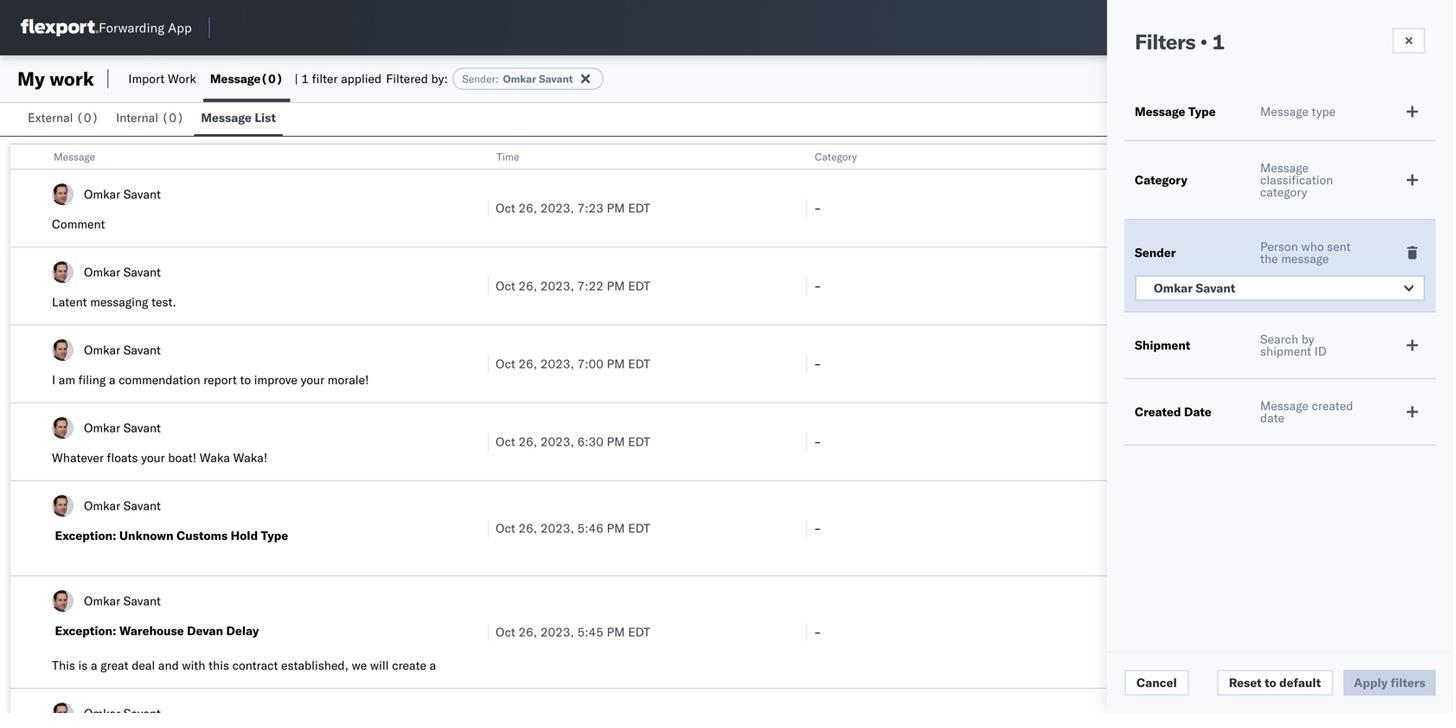 Task type: locate. For each thing, give the bounding box(es) containing it.
| 1 filter applied filtered by:
[[295, 71, 448, 86]]

(0) right external
[[76, 110, 99, 125]]

2 458574 from the top
[[1169, 278, 1214, 293]]

flex- 458574
[[1133, 200, 1214, 216], [1133, 278, 1214, 293]]

oct 26, 2023, 5:46 pm edt
[[496, 521, 651, 536]]

2023, left "5:46" at left bottom
[[541, 521, 575, 536]]

1 vertical spatial sender
[[1136, 245, 1177, 260]]

1 horizontal spatial type
[[1189, 104, 1217, 119]]

type
[[1189, 104, 1217, 119], [261, 528, 288, 543]]

omkar up comment on the top left of the page
[[84, 187, 120, 202]]

1 right •
[[1213, 29, 1225, 55]]

2 exception: from the top
[[55, 623, 116, 638]]

26, left 7:22
[[519, 278, 538, 293]]

message left type
[[1261, 104, 1309, 119]]

4 resize handle column header from the left
[[1423, 145, 1444, 713]]

- for oct 26, 2023, 5:46 pm edt
[[814, 521, 822, 536]]

omkar for oct 26, 2023, 5:45 pm edt
[[84, 593, 120, 608]]

1 458574 from the top
[[1169, 200, 1214, 216]]

shipment
[[1136, 338, 1191, 353]]

message for message type
[[1261, 104, 1309, 119]]

pm right 5:45
[[607, 624, 625, 640]]

flexport. image
[[21, 19, 99, 36]]

0 vertical spatial sender
[[462, 72, 496, 85]]

item/shipment
[[1198, 150, 1269, 163]]

0 vertical spatial to
[[240, 372, 251, 387]]

2 horizontal spatial a
[[430, 658, 436, 673]]

3 flex- from the top
[[1133, 434, 1169, 449]]

2 flex- from the top
[[1133, 278, 1169, 293]]

edt for oct 26, 2023, 6:30 pm edt
[[628, 434, 651, 449]]

omkar savant for oct 26, 2023, 7:00 pm edt
[[84, 342, 161, 357]]

1 exception: from the top
[[55, 528, 116, 543]]

exception: left unknown in the bottom of the page
[[55, 528, 116, 543]]

3 oct from the top
[[496, 356, 516, 371]]

work for my
[[50, 67, 94, 90]]

exception: for exception: warehouse devan delay
[[55, 623, 116, 638]]

message classification category
[[1261, 160, 1334, 199]]

edt for oct 26, 2023, 5:45 pm edt
[[628, 624, 651, 640]]

report
[[204, 372, 237, 387]]

0 vertical spatial exception:
[[55, 528, 116, 543]]

flex- for oct 26, 2023, 7:23 pm edt
[[1133, 200, 1169, 216]]

flex- down related
[[1133, 200, 1169, 216]]

458574 up shipment
[[1169, 278, 1214, 293]]

1 vertical spatial flex- 458574
[[1133, 278, 1214, 293]]

2023, left 7:23
[[541, 200, 575, 216]]

pm for 7:23
[[607, 200, 625, 216]]

cancel button
[[1125, 670, 1190, 696]]

3 - from the top
[[814, 356, 822, 371]]

omkar savant for oct 26, 2023, 7:22 pm edt
[[84, 264, 161, 280]]

omkar up filing
[[84, 342, 120, 357]]

is
[[78, 658, 88, 673]]

3 resize handle column header from the left
[[1104, 145, 1125, 713]]

savant
[[539, 72, 573, 85], [124, 187, 161, 202], [124, 264, 161, 280], [1196, 280, 1236, 296], [124, 342, 161, 357], [124, 420, 161, 435], [124, 498, 161, 513], [124, 593, 161, 608]]

0 horizontal spatial type
[[261, 528, 288, 543]]

2 resize handle column header from the left
[[786, 145, 807, 713]]

omkar savant
[[84, 187, 161, 202], [84, 264, 161, 280], [1155, 280, 1236, 296], [84, 342, 161, 357], [84, 420, 161, 435], [84, 498, 161, 513], [84, 593, 161, 608]]

pm right 7:23
[[607, 200, 625, 216]]

1 horizontal spatial (0)
[[162, 110, 184, 125]]

shipment
[[1261, 344, 1312, 359]]

0 horizontal spatial sender
[[462, 72, 496, 85]]

4 pm from the top
[[607, 434, 625, 449]]

(0)
[[261, 71, 283, 86], [76, 110, 99, 125], [162, 110, 184, 125]]

message inside button
[[201, 110, 252, 125]]

1 2023, from the top
[[541, 200, 575, 216]]

omkar savant for oct 26, 2023, 7:23 pm edt
[[84, 187, 161, 202]]

i
[[52, 372, 56, 387]]

message for message
[[54, 150, 95, 163]]

- for oct 26, 2023, 7:23 pm edt
[[814, 200, 822, 216]]

flex- 458574 down related
[[1133, 200, 1214, 216]]

to
[[240, 372, 251, 387], [1265, 675, 1277, 690]]

0 horizontal spatial a
[[91, 658, 97, 673]]

0 horizontal spatial category
[[815, 150, 858, 163]]

applied
[[341, 71, 382, 86]]

6 oct from the top
[[496, 624, 516, 640]]

unknown
[[119, 528, 174, 543]]

oct left "6:30"
[[496, 434, 516, 449]]

filing
[[78, 372, 106, 387]]

2023, left 5:45
[[541, 624, 575, 640]]

exception:
[[55, 528, 116, 543], [55, 623, 116, 638]]

this
[[52, 658, 75, 673]]

-
[[814, 200, 822, 216], [814, 278, 822, 293], [814, 356, 822, 371], [814, 434, 822, 449], [814, 521, 822, 536], [814, 624, 822, 640]]

oct down time
[[496, 200, 516, 216]]

pm right "5:46" at left bottom
[[607, 521, 625, 536]]

26, down time
[[519, 200, 538, 216]]

- for oct 26, 2023, 7:00 pm edt
[[814, 356, 822, 371]]

am
[[59, 372, 75, 387]]

2 flex- 458574 from the top
[[1133, 278, 1214, 293]]

(0) left |
[[261, 71, 283, 86]]

3 26, from the top
[[519, 356, 538, 371]]

1 26, from the top
[[519, 200, 538, 216]]

reset to default button
[[1218, 670, 1334, 696]]

message (0)
[[210, 71, 283, 86]]

3 2023, from the top
[[541, 356, 575, 371]]

5 edt from the top
[[628, 521, 651, 536]]

2023, left 7:22
[[541, 278, 575, 293]]

message up related
[[1136, 104, 1186, 119]]

2 vertical spatial flex-
[[1133, 434, 1169, 449]]

resize handle column header for time
[[786, 145, 807, 713]]

resize handle column header
[[467, 145, 488, 713], [786, 145, 807, 713], [1104, 145, 1125, 713], [1423, 145, 1444, 713]]

omkar savant up floats
[[84, 420, 161, 435]]

5 26, from the top
[[519, 521, 538, 536]]

flex- for oct 26, 2023, 6:30 pm edt
[[1133, 434, 1169, 449]]

26, for oct 26, 2023, 6:30 pm edt
[[519, 434, 538, 449]]

2 - from the top
[[814, 278, 822, 293]]

- for oct 26, 2023, 5:45 pm edt
[[814, 624, 822, 640]]

type right hold
[[261, 528, 288, 543]]

oct for oct 26, 2023, 7:23 pm edt
[[496, 200, 516, 216]]

message created date
[[1261, 398, 1354, 425]]

6 pm from the top
[[607, 624, 625, 640]]

filtered
[[386, 71, 428, 86]]

edt right 5:45
[[628, 624, 651, 640]]

1 resize handle column header from the left
[[467, 145, 488, 713]]

omkar for oct 26, 2023, 5:46 pm edt
[[84, 498, 120, 513]]

improve
[[254, 372, 298, 387]]

sent
[[1328, 239, 1352, 254]]

omkar savant up unknown in the bottom of the page
[[84, 498, 161, 513]]

savant for oct 26, 2023, 5:46 pm edt
[[124, 498, 161, 513]]

3 edt from the top
[[628, 356, 651, 371]]

4 oct from the top
[[496, 434, 516, 449]]

omkar savant up filing
[[84, 342, 161, 357]]

lucrative
[[52, 675, 99, 690]]

sender
[[462, 72, 496, 85], [1136, 245, 1177, 260]]

message down external (0) button
[[54, 150, 95, 163]]

work right related
[[1172, 150, 1195, 163]]

2 edt from the top
[[628, 278, 651, 293]]

to right reset on the right of the page
[[1265, 675, 1277, 690]]

message left list on the top left
[[201, 110, 252, 125]]

edt
[[628, 200, 651, 216], [628, 278, 651, 293], [628, 356, 651, 371], [628, 434, 651, 449], [628, 521, 651, 536], [628, 624, 651, 640]]

pm right 7:00
[[607, 356, 625, 371]]

list
[[255, 110, 276, 125]]

omkar
[[503, 72, 537, 85], [84, 187, 120, 202], [84, 264, 120, 280], [1155, 280, 1193, 296], [84, 342, 120, 357], [84, 420, 120, 435], [84, 498, 120, 513], [84, 593, 120, 608]]

26, left "6:30"
[[519, 434, 538, 449]]

pm for 5:45
[[607, 624, 625, 640]]

type up the related work item/shipment
[[1189, 104, 1217, 119]]

edt right "5:46" at left bottom
[[628, 521, 651, 536]]

your
[[301, 372, 325, 387], [141, 450, 165, 465]]

omkar up warehouse
[[84, 593, 120, 608]]

6 26, from the top
[[519, 624, 538, 640]]

26, left 5:45
[[519, 624, 538, 640]]

1 right |
[[302, 71, 309, 86]]

a right create
[[430, 658, 436, 673]]

resize handle column header for category
[[1104, 145, 1125, 713]]

message
[[210, 71, 261, 86], [1136, 104, 1186, 119], [1261, 104, 1309, 119], [201, 110, 252, 125], [54, 150, 95, 163], [1261, 160, 1309, 175], [1261, 398, 1309, 413]]

1 horizontal spatial category
[[1136, 172, 1188, 187]]

1
[[1213, 29, 1225, 55], [302, 71, 309, 86]]

1 - from the top
[[814, 200, 822, 216]]

oct for oct 26, 2023, 7:00 pm edt
[[496, 356, 516, 371]]

omkar right :
[[503, 72, 537, 85]]

omkar savant up shipment
[[1155, 280, 1236, 296]]

4 edt from the top
[[628, 434, 651, 449]]

1 horizontal spatial to
[[1265, 675, 1277, 690]]

omkar savant up warehouse
[[84, 593, 161, 608]]

devan
[[187, 623, 223, 638]]

whatever
[[52, 450, 104, 465]]

2023,
[[541, 200, 575, 216], [541, 278, 575, 293], [541, 356, 575, 371], [541, 434, 575, 449], [541, 521, 575, 536], [541, 624, 575, 640]]

26, left 7:00
[[519, 356, 538, 371]]

3 pm from the top
[[607, 356, 625, 371]]

latent
[[52, 294, 87, 309]]

will
[[370, 658, 389, 673]]

edt for oct 26, 2023, 7:00 pm edt
[[628, 356, 651, 371]]

oct left 5:45
[[496, 624, 516, 640]]

0 vertical spatial flex- 458574
[[1133, 200, 1214, 216]]

omkar down floats
[[84, 498, 120, 513]]

2 2023, from the top
[[541, 278, 575, 293]]

2023, for 7:00
[[541, 356, 575, 371]]

0 vertical spatial flex-
[[1133, 200, 1169, 216]]

6 edt from the top
[[628, 624, 651, 640]]

commendation
[[119, 372, 200, 387]]

cancel
[[1137, 675, 1178, 690]]

oct left 7:22
[[496, 278, 516, 293]]

work up external (0)
[[50, 67, 94, 90]]

458574 down the related work item/shipment
[[1169, 200, 1214, 216]]

category
[[815, 150, 858, 163], [1136, 172, 1188, 187]]

(0) for internal (0)
[[162, 110, 184, 125]]

7:00
[[578, 356, 604, 371]]

omkar for oct 26, 2023, 6:30 pm edt
[[84, 420, 120, 435]]

message list button
[[194, 102, 283, 136]]

1 pm from the top
[[607, 200, 625, 216]]

2 horizontal spatial (0)
[[261, 71, 283, 86]]

exception: up the is
[[55, 623, 116, 638]]

omkar for oct 26, 2023, 7:00 pm edt
[[84, 342, 120, 357]]

1 horizontal spatial sender
[[1136, 245, 1177, 260]]

a right the is
[[91, 658, 97, 673]]

a
[[109, 372, 116, 387], [91, 658, 97, 673], [430, 658, 436, 673]]

1 horizontal spatial 1
[[1213, 29, 1225, 55]]

5 oct from the top
[[496, 521, 516, 536]]

omkar savant up messaging
[[84, 264, 161, 280]]

deal
[[132, 658, 155, 673]]

omkar savant button
[[1136, 275, 1426, 301]]

omkar for oct 26, 2023, 7:22 pm edt
[[84, 264, 120, 280]]

1 vertical spatial to
[[1265, 675, 1277, 690]]

1 flex- from the top
[[1133, 200, 1169, 216]]

2 oct from the top
[[496, 278, 516, 293]]

edt right 7:23
[[628, 200, 651, 216]]

latent messaging test.
[[52, 294, 176, 309]]

5 - from the top
[[814, 521, 822, 536]]

0 horizontal spatial to
[[240, 372, 251, 387]]

0 horizontal spatial (0)
[[76, 110, 99, 125]]

edt right 7:00
[[628, 356, 651, 371]]

message up the message list at the left top of the page
[[210, 71, 261, 86]]

partnership.
[[102, 675, 170, 690]]

your left morale!
[[301, 372, 325, 387]]

resize handle column header for message
[[467, 145, 488, 713]]

omkar up shipment
[[1155, 280, 1193, 296]]

oct left "5:46" at left bottom
[[496, 521, 516, 536]]

0 vertical spatial 458574
[[1169, 200, 1214, 216]]

26,
[[519, 200, 538, 216], [519, 278, 538, 293], [519, 356, 538, 371], [519, 434, 538, 449], [519, 521, 538, 536], [519, 624, 538, 640]]

5 pm from the top
[[607, 521, 625, 536]]

1 vertical spatial type
[[261, 528, 288, 543]]

external (0)
[[28, 110, 99, 125]]

oct left 7:00
[[496, 356, 516, 371]]

message inside message classification category
[[1261, 160, 1309, 175]]

1 vertical spatial 1
[[302, 71, 309, 86]]

5 2023, from the top
[[541, 521, 575, 536]]

work
[[50, 67, 94, 90], [1172, 150, 1195, 163]]

reset to default
[[1230, 675, 1322, 690]]

savant inside button
[[1196, 280, 1236, 296]]

your left boat!
[[141, 450, 165, 465]]

created
[[1313, 398, 1354, 413]]

1 vertical spatial flex-
[[1133, 278, 1169, 293]]

4 26, from the top
[[519, 434, 538, 449]]

morale!
[[328, 372, 369, 387]]

1 flex- 458574 from the top
[[1133, 200, 1214, 216]]

message for message type
[[1136, 104, 1186, 119]]

26, left "5:46" at left bottom
[[519, 521, 538, 536]]

oct for oct 26, 2023, 5:46 pm edt
[[496, 521, 516, 536]]

pm right 7:22
[[607, 278, 625, 293]]

1 horizontal spatial work
[[1172, 150, 1195, 163]]

created date
[[1136, 404, 1212, 419]]

delay
[[226, 623, 259, 638]]

edt right "6:30"
[[628, 434, 651, 449]]

1 oct from the top
[[496, 200, 516, 216]]

edt for oct 26, 2023, 7:22 pm edt
[[628, 278, 651, 293]]

omkar up floats
[[84, 420, 120, 435]]

sender for sender : omkar savant
[[462, 72, 496, 85]]

26, for oct 26, 2023, 7:23 pm edt
[[519, 200, 538, 216]]

- for oct 26, 2023, 6:30 pm edt
[[814, 434, 822, 449]]

1 vertical spatial 458574
[[1169, 278, 1214, 293]]

1 vertical spatial work
[[1172, 150, 1195, 163]]

a right filing
[[109, 372, 116, 387]]

2 pm from the top
[[607, 278, 625, 293]]

resize handle column header for related work item/shipment
[[1423, 145, 1444, 713]]

1 vertical spatial your
[[141, 450, 165, 465]]

flex- up shipment
[[1133, 278, 1169, 293]]

omkar savant up comment on the top left of the page
[[84, 187, 161, 202]]

2 26, from the top
[[519, 278, 538, 293]]

savant for oct 26, 2023, 7:00 pm edt
[[124, 342, 161, 357]]

4 2023, from the top
[[541, 434, 575, 449]]

edt right 7:22
[[628, 278, 651, 293]]

1 horizontal spatial your
[[301, 372, 325, 387]]

this
[[209, 658, 229, 673]]

1 vertical spatial exception:
[[55, 623, 116, 638]]

1 edt from the top
[[628, 200, 651, 216]]

message up category on the top right
[[1261, 160, 1309, 175]]

omkar up the 'latent messaging test.'
[[84, 264, 120, 280]]

2023, left "6:30"
[[541, 434, 575, 449]]

edt for oct 26, 2023, 5:46 pm edt
[[628, 521, 651, 536]]

flex- 458574 up shipment
[[1133, 278, 1214, 293]]

6 2023, from the top
[[541, 624, 575, 640]]

message for message classification category
[[1261, 160, 1309, 175]]

to right report
[[240, 372, 251, 387]]

2023, left 7:00
[[541, 356, 575, 371]]

omkar savant inside button
[[1155, 280, 1236, 296]]

message inside message created date
[[1261, 398, 1309, 413]]

2023, for 6:30
[[541, 434, 575, 449]]

contract
[[232, 658, 278, 673]]

6 - from the top
[[814, 624, 822, 640]]

established,
[[281, 658, 349, 673]]

internal (0) button
[[109, 102, 194, 136]]

oct 26, 2023, 7:22 pm edt
[[496, 278, 651, 293]]

0 vertical spatial work
[[50, 67, 94, 90]]

(0) right the internal
[[162, 110, 184, 125]]

(0) for external (0)
[[76, 110, 99, 125]]

2023, for 7:23
[[541, 200, 575, 216]]

forwarding app
[[99, 19, 192, 36]]

flex- down created
[[1133, 434, 1169, 449]]

message left created
[[1261, 398, 1309, 413]]

by
[[1302, 331, 1315, 347]]

flex-
[[1133, 200, 1169, 216], [1133, 278, 1169, 293], [1133, 434, 1169, 449]]

type
[[1313, 104, 1337, 119]]

0 horizontal spatial work
[[50, 67, 94, 90]]

savant for oct 26, 2023, 7:22 pm edt
[[124, 264, 161, 280]]

4 - from the top
[[814, 434, 822, 449]]

2023, for 7:22
[[541, 278, 575, 293]]

pm right "6:30"
[[607, 434, 625, 449]]

sender : omkar savant
[[462, 72, 573, 85]]



Task type: vqa. For each thing, say whether or not it's contained in the screenshot.
latent
yes



Task type: describe. For each thing, give the bounding box(es) containing it.
message list
[[201, 110, 276, 125]]

458574 for oct 26, 2023, 7:22 pm edt
[[1169, 278, 1214, 293]]

this is a great deal and with this contract established, we will create a lucrative partnership.
[[52, 658, 436, 690]]

search by shipment id
[[1261, 331, 1328, 359]]

omkar savant for oct 26, 2023, 5:45 pm edt
[[84, 593, 161, 608]]

omkar for oct 26, 2023, 7:23 pm edt
[[84, 187, 120, 202]]

oct for oct 26, 2023, 6:30 pm edt
[[496, 434, 516, 449]]

default
[[1280, 675, 1322, 690]]

create
[[392, 658, 427, 673]]

2023, for 5:46
[[541, 521, 575, 536]]

work
[[168, 71, 196, 86]]

savant for oct 26, 2023, 5:45 pm edt
[[124, 593, 161, 608]]

message
[[1282, 251, 1330, 266]]

customs
[[177, 528, 228, 543]]

import work button
[[121, 55, 203, 102]]

0 horizontal spatial 1
[[302, 71, 309, 86]]

with
[[182, 658, 206, 673]]

0 vertical spatial category
[[815, 150, 858, 163]]

oct 26, 2023, 5:45 pm edt
[[496, 624, 651, 640]]

exception: for exception: unknown customs hold type
[[55, 528, 116, 543]]

oct 26, 2023, 7:00 pm edt
[[496, 356, 651, 371]]

import work
[[128, 71, 196, 86]]

26, for oct 26, 2023, 7:22 pm edt
[[519, 278, 538, 293]]

date
[[1185, 404, 1212, 419]]

time
[[497, 150, 520, 163]]

Search Shipments (/) text field
[[1123, 15, 1290, 41]]

2023, for 5:45
[[541, 624, 575, 640]]

flex- 458574 for oct 26, 2023, 7:23 pm edt
[[1133, 200, 1214, 216]]

related work item/shipment
[[1134, 150, 1269, 163]]

savant for oct 26, 2023, 7:23 pm edt
[[124, 187, 161, 202]]

1366815
[[1169, 434, 1222, 449]]

test.
[[152, 294, 176, 309]]

work for related
[[1172, 150, 1195, 163]]

filters
[[1136, 29, 1196, 55]]

pm for 7:22
[[607, 278, 625, 293]]

we
[[352, 658, 367, 673]]

oct 26, 2023, 7:23 pm edt
[[496, 200, 651, 216]]

omkar inside button
[[1155, 280, 1193, 296]]

my work
[[17, 67, 94, 90]]

my
[[17, 67, 45, 90]]

i am filing a commendation report to improve your morale!
[[52, 372, 369, 387]]

flex- 458574 for oct 26, 2023, 7:22 pm edt
[[1133, 278, 1214, 293]]

whatever floats your boat! waka waka!
[[52, 450, 268, 465]]

omkar savant for oct 26, 2023, 6:30 pm edt
[[84, 420, 161, 435]]

category
[[1261, 184, 1308, 199]]

related
[[1134, 150, 1170, 163]]

0 vertical spatial your
[[301, 372, 325, 387]]

26, for oct 26, 2023, 7:00 pm edt
[[519, 356, 538, 371]]

internal (0)
[[116, 110, 184, 125]]

|
[[295, 71, 298, 86]]

classification
[[1261, 172, 1334, 187]]

hold
[[231, 528, 258, 543]]

message for message created date
[[1261, 398, 1309, 413]]

5:45
[[578, 624, 604, 640]]

exception: unknown customs hold type
[[55, 528, 288, 543]]

reset
[[1230, 675, 1262, 690]]

0 vertical spatial type
[[1189, 104, 1217, 119]]

floats
[[107, 450, 138, 465]]

and
[[158, 658, 179, 673]]

exception: warehouse devan delay
[[55, 623, 259, 638]]

omkar savant for oct 26, 2023, 5:46 pm edt
[[84, 498, 161, 513]]

pm for 6:30
[[607, 434, 625, 449]]

person
[[1261, 239, 1299, 254]]

:
[[496, 72, 499, 85]]

pm for 7:00
[[607, 356, 625, 371]]

flex- for oct 26, 2023, 7:22 pm edt
[[1133, 278, 1169, 293]]

who
[[1302, 239, 1325, 254]]

boat!
[[168, 450, 197, 465]]

flex- 1366815
[[1133, 434, 1222, 449]]

7:22
[[578, 278, 604, 293]]

message type
[[1136, 104, 1217, 119]]

external (0) button
[[21, 102, 109, 136]]

oct 26, 2023, 6:30 pm edt
[[496, 434, 651, 449]]

0 horizontal spatial your
[[141, 450, 165, 465]]

6:30
[[578, 434, 604, 449]]

messaging
[[90, 294, 148, 309]]

id
[[1315, 344, 1328, 359]]

oct for oct 26, 2023, 7:22 pm edt
[[496, 278, 516, 293]]

the
[[1261, 251, 1279, 266]]

edt for oct 26, 2023, 7:23 pm edt
[[628, 200, 651, 216]]

waka
[[200, 450, 230, 465]]

- for oct 26, 2023, 7:22 pm edt
[[814, 278, 822, 293]]

message for message list
[[201, 110, 252, 125]]

external
[[28, 110, 73, 125]]

forwarding
[[99, 19, 165, 36]]

pm for 5:46
[[607, 521, 625, 536]]

forwarding app link
[[21, 19, 192, 36]]

sender for sender
[[1136, 245, 1177, 260]]

1 horizontal spatial a
[[109, 372, 116, 387]]

app
[[168, 19, 192, 36]]

great
[[101, 658, 129, 673]]

(0) for message (0)
[[261, 71, 283, 86]]

5:46
[[578, 521, 604, 536]]

search
[[1261, 331, 1299, 347]]

oct for oct 26, 2023, 5:45 pm edt
[[496, 624, 516, 640]]

message for message (0)
[[210, 71, 261, 86]]

0 vertical spatial 1
[[1213, 29, 1225, 55]]

created
[[1136, 404, 1182, 419]]

458574 for oct 26, 2023, 7:23 pm edt
[[1169, 200, 1214, 216]]

waka!
[[233, 450, 268, 465]]

to inside button
[[1265, 675, 1277, 690]]

1 vertical spatial category
[[1136, 172, 1188, 187]]

warehouse
[[119, 623, 184, 638]]

message type
[[1261, 104, 1337, 119]]

7:23
[[578, 200, 604, 216]]

26, for oct 26, 2023, 5:45 pm edt
[[519, 624, 538, 640]]

savant for oct 26, 2023, 6:30 pm edt
[[124, 420, 161, 435]]

filter
[[312, 71, 338, 86]]

26, for oct 26, 2023, 5:46 pm edt
[[519, 521, 538, 536]]



